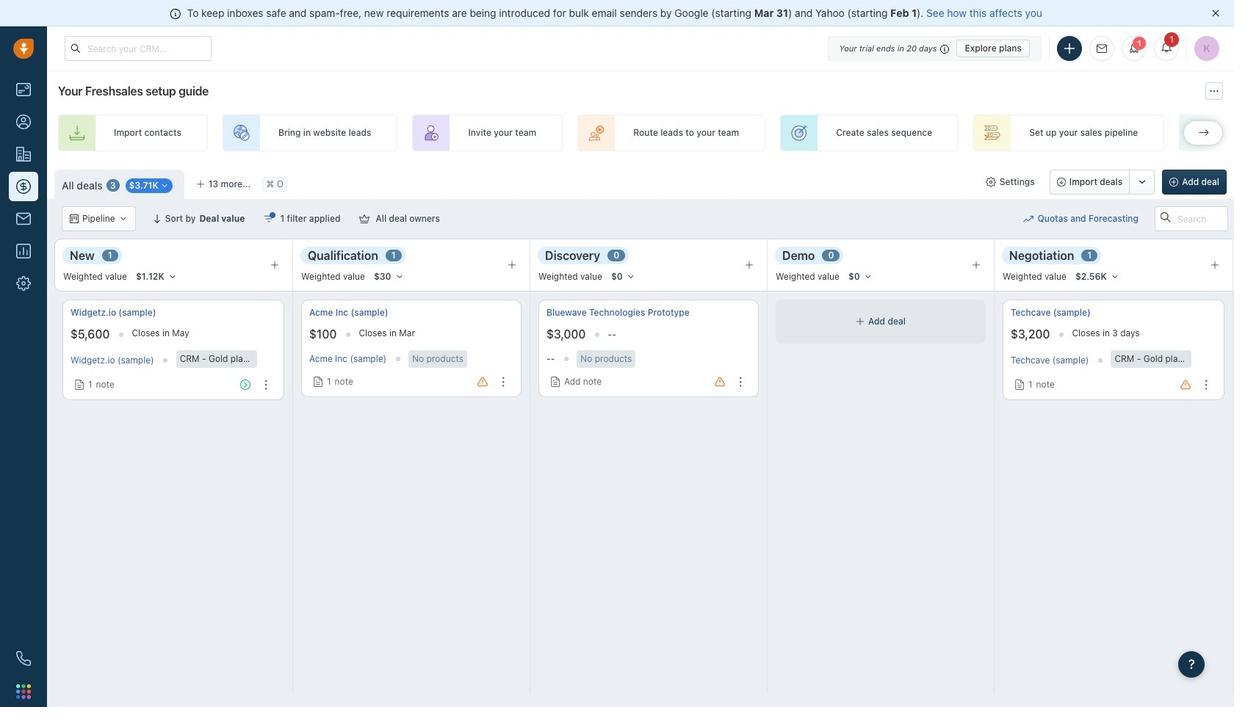 Task type: describe. For each thing, give the bounding box(es) containing it.
phone image
[[16, 652, 31, 666]]

phone element
[[9, 644, 38, 674]]

Search your CRM... text field
[[65, 36, 212, 61]]

send email image
[[1097, 44, 1107, 53]]

freshworks switcher image
[[16, 685, 31, 699]]



Task type: vqa. For each thing, say whether or not it's contained in the screenshot.
CLOSE ICON
yes



Task type: locate. For each thing, give the bounding box(es) containing it.
group
[[1050, 170, 1155, 195]]

container_wx8msf4aqz5i3rn1 image
[[160, 182, 169, 190], [264, 214, 274, 224], [70, 215, 79, 223], [119, 215, 128, 223], [313, 377, 323, 387], [550, 377, 561, 387]]

container_wx8msf4aqz5i3rn1 image
[[986, 177, 996, 187], [360, 214, 370, 224], [1024, 214, 1034, 224], [856, 317, 865, 326], [74, 380, 84, 390], [1015, 380, 1025, 390]]

close image
[[1212, 10, 1220, 17]]

Search field
[[1155, 206, 1228, 231]]



